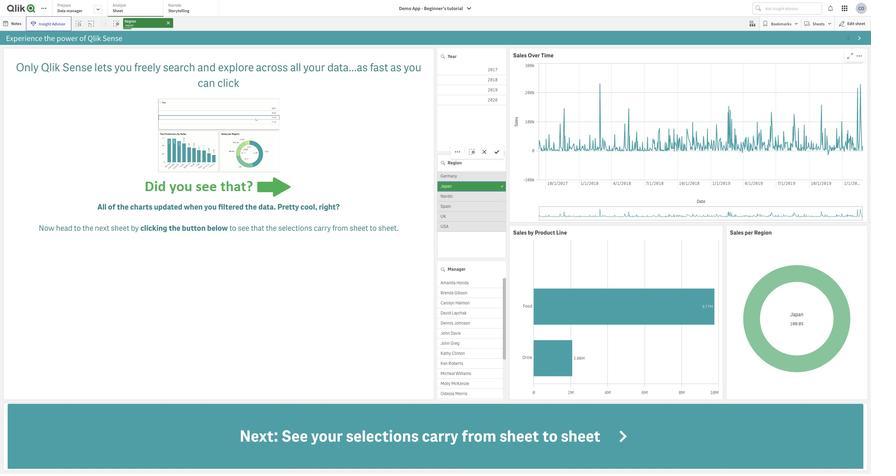 Task type: vqa. For each thing, say whether or not it's contained in the screenshot.
Home
no



Task type: describe. For each thing, give the bounding box(es) containing it.
demo app - beginner's tutorial
[[399, 5, 463, 11]]

johnson
[[454, 321, 470, 326]]

kathy
[[441, 351, 451, 357]]

the left the 'button'
[[169, 224, 181, 234]]

next sheet: product details image
[[858, 36, 863, 41]]

the right the of
[[117, 202, 129, 212]]

when
[[184, 202, 203, 212]]

davis
[[451, 331, 461, 336]]

laychak
[[452, 311, 467, 316]]

the left data.
[[245, 202, 257, 212]]

clear selection for field: region image
[[167, 21, 171, 25]]

analyze
[[113, 2, 126, 8]]

sales over time application
[[510, 48, 869, 223]]

brenda gibson
[[441, 290, 468, 296]]

and
[[198, 60, 216, 75]]

region for region
[[448, 160, 462, 166]]

sheet.
[[379, 224, 399, 234]]

gibson
[[455, 290, 468, 296]]

sales per region application
[[727, 226, 869, 401]]

all
[[290, 60, 301, 75]]

john davis
[[441, 331, 461, 336]]

spain alternative. 4 of 7 row
[[438, 202, 507, 212]]

morris
[[455, 391, 468, 397]]

samantha allen image
[[438, 399, 495, 409]]

across
[[256, 60, 288, 75]]

the right "that"
[[266, 224, 277, 234]]

below
[[207, 224, 228, 234]]

analyze sheet
[[113, 2, 126, 13]]

next: see your selections carry from sheet to sheet
[[240, 427, 601, 447]]

data.
[[259, 202, 276, 212]]

micheal williams
[[441, 371, 471, 377]]

data
[[57, 8, 66, 13]]

edit sheet button
[[835, 16, 872, 31]]

amanda honda optional. 1 of 19 row
[[438, 278, 503, 288]]

spain
[[441, 204, 451, 210]]

your inside next: see your selections carry from sheet to sheet "button"
[[311, 427, 343, 447]]

next:
[[240, 427, 278, 447]]

john greg
[[441, 341, 460, 346]]

updated
[[154, 202, 182, 212]]

time
[[542, 52, 554, 59]]

qlik
[[41, 60, 60, 75]]

amanda
[[441, 280, 456, 286]]

Ask Insight Advisor text field
[[765, 3, 822, 14]]

application containing only qlik sense lets you freely search and explore across all your
[[3, 48, 435, 401]]

year
[[448, 53, 457, 59]]

lets
[[95, 60, 112, 75]]

brenda gibson optional. 2 of 19 row
[[438, 288, 503, 298]]

john greg optional. 7 of 19 row
[[438, 339, 503, 349]]

explore
[[218, 60, 254, 75]]

narrate
[[168, 2, 182, 8]]

to inside "button"
[[543, 427, 558, 447]]

clear all selections image
[[114, 21, 119, 26]]

button
[[182, 224, 206, 234]]

next: see your selections carry from sheet to sheet button
[[8, 404, 864, 469]]

dennis
[[441, 321, 454, 326]]

sales by product line
[[513, 229, 567, 237]]

0 vertical spatial your
[[304, 60, 325, 75]]

notes button
[[1, 18, 24, 29]]

per
[[745, 229, 754, 237]]

usa
[[441, 224, 449, 230]]

co button
[[857, 3, 868, 14]]

data...as fast as you can click
[[198, 60, 422, 90]]

beginner's
[[424, 5, 447, 11]]

molly mckenzie
[[441, 381, 469, 387]]

fast
[[370, 60, 389, 75]]

honda
[[457, 280, 469, 286]]

product
[[535, 229, 556, 237]]

pretty
[[278, 202, 299, 212]]

0 horizontal spatial by
[[131, 224, 139, 234]]

nordic alternative. 3 of 7 row
[[438, 192, 507, 202]]

odessa
[[441, 391, 455, 397]]

filtered
[[218, 202, 244, 212]]

can
[[198, 76, 215, 90]]

narrate storytelling
[[168, 2, 189, 13]]

charts
[[130, 202, 153, 212]]

samantha allen optional. 13 of 19 row
[[438, 399, 503, 409]]

see
[[282, 427, 308, 447]]

line
[[557, 229, 567, 237]]

uk alternative. 5 of 7 row
[[438, 212, 507, 222]]

williams
[[456, 371, 471, 377]]

2020
[[488, 97, 498, 103]]

now head to the next sheet by clicking the button below to see that the selections carry from sheet to sheet.
[[39, 224, 399, 234]]

bookmarks button
[[762, 18, 801, 29]]

japan selected. 2 of 7 row
[[438, 182, 507, 192]]

halmon
[[456, 301, 470, 306]]

john for john greg
[[441, 341, 450, 346]]

carolyn halmon
[[441, 301, 470, 306]]

clinton
[[452, 351, 465, 357]]

manager
[[448, 267, 466, 273]]

david
[[441, 311, 451, 316]]

prepare
[[57, 2, 71, 8]]

cool,
[[301, 202, 318, 212]]

search
[[163, 60, 195, 75]]

clicking
[[140, 224, 167, 234]]



Task type: locate. For each thing, give the bounding box(es) containing it.
david laychak optional. 4 of 19 row
[[438, 309, 503, 319]]

region right the per at the top right of page
[[755, 229, 772, 237]]

region for region japan
[[125, 19, 136, 24]]

you inside data...as fast as you can click
[[404, 60, 422, 75]]

sales left the product
[[513, 229, 527, 237]]

bookmarks
[[772, 21, 792, 26]]

roberts
[[449, 361, 463, 367]]

sheets
[[813, 21, 825, 26]]

1 vertical spatial region
[[448, 160, 462, 166]]

advisor
[[52, 21, 66, 26]]

molly
[[441, 381, 451, 387]]

-
[[422, 5, 423, 11]]

greg
[[451, 341, 460, 346]]

freely
[[134, 60, 161, 75]]

micheal williams optional. 10 of 19 row
[[438, 369, 503, 379]]

demo
[[399, 5, 412, 11]]

tab list containing prepare
[[52, 0, 222, 17]]

2 vertical spatial region
[[755, 229, 772, 237]]

only qlik sense lets you freely search and explore across all your
[[16, 60, 325, 75]]

0 horizontal spatial you
[[114, 60, 132, 75]]

you right when
[[204, 202, 217, 212]]

right?
[[319, 202, 340, 212]]

by left the product
[[528, 229, 534, 237]]

you right as
[[404, 60, 422, 75]]

japan inside row
[[441, 184, 452, 189]]

region up germany
[[448, 160, 462, 166]]

ken roberts optional. 9 of 19 row
[[438, 359, 503, 369]]

1 vertical spatial your
[[311, 427, 343, 447]]

sheet
[[113, 8, 123, 13]]

by left clicking
[[131, 224, 139, 234]]

1 vertical spatial john
[[441, 341, 450, 346]]

carolyn halmon optional. 3 of 19 row
[[438, 298, 503, 309]]

sales inside "application"
[[513, 229, 527, 237]]

data...as
[[328, 60, 368, 75]]

selections tool image
[[750, 21, 756, 26]]

notes
[[11, 21, 21, 26]]

sales for sales over time
[[513, 52, 527, 59]]

the
[[117, 202, 129, 212], [245, 202, 257, 212], [82, 224, 93, 234], [169, 224, 181, 234], [266, 224, 277, 234]]

john
[[441, 331, 450, 336], [441, 341, 450, 346]]

sales over time
[[513, 52, 554, 59]]

sales for sales by product line
[[513, 229, 527, 237]]

1 john from the top
[[441, 331, 450, 336]]

germany
[[441, 174, 457, 179]]

that
[[251, 224, 265, 234]]

co
[[859, 5, 865, 11]]

1 horizontal spatial from
[[462, 427, 497, 447]]

demo app - beginner's tutorial button
[[395, 3, 477, 14]]

john left greg
[[441, 341, 450, 346]]

application
[[3, 48, 435, 401]]

2 horizontal spatial you
[[404, 60, 422, 75]]

tab list
[[52, 0, 222, 17]]

click
[[218, 76, 240, 90]]

1 vertical spatial japan
[[441, 184, 452, 189]]

0 vertical spatial carry
[[314, 224, 331, 234]]

john inside john greg optional. 7 of 19 row
[[441, 341, 450, 346]]

1 horizontal spatial you
[[204, 202, 217, 212]]

sales by product line application
[[510, 226, 724, 401]]

uk
[[441, 214, 446, 220]]

0 horizontal spatial carry
[[314, 224, 331, 234]]

ken
[[441, 361, 448, 367]]

2019 optional. 3 of 5 row
[[438, 85, 507, 95]]

you
[[114, 60, 132, 75], [404, 60, 422, 75], [204, 202, 217, 212]]

your right all
[[304, 60, 325, 75]]

nordic
[[441, 194, 453, 200]]

usa alternative. 6 of 7 row
[[438, 222, 507, 232]]

amanda honda
[[441, 280, 469, 286]]

0 horizontal spatial from
[[333, 224, 348, 234]]

sales left the per at the top right of page
[[731, 229, 744, 237]]

sheets button
[[804, 18, 834, 29]]

sales for sales per region
[[731, 229, 744, 237]]

john inside john davis optional. 6 of 19 "row"
[[441, 331, 450, 336]]

of
[[108, 202, 115, 212]]

brenda
[[441, 290, 454, 296]]

sheet
[[856, 21, 866, 26], [111, 224, 129, 234], [350, 224, 368, 234], [500, 427, 540, 447], [561, 427, 601, 447]]

john for john davis
[[441, 331, 450, 336]]

mckenzie
[[452, 381, 469, 387]]

kathy clinton
[[441, 351, 465, 357]]

0 horizontal spatial selections
[[278, 224, 313, 234]]

the left next
[[82, 224, 93, 234]]

carry
[[314, 224, 331, 234], [422, 427, 459, 447]]

next: see your selections carry from sheet to sheet application
[[0, 0, 872, 475], [3, 403, 869, 472]]

micheal
[[441, 371, 455, 377]]

2 horizontal spatial region
[[755, 229, 772, 237]]

2017
[[488, 67, 498, 73]]

sales per region
[[731, 229, 772, 237]]

molly mckenzie optional. 11 of 19 row
[[438, 379, 503, 389]]

prepare data manager
[[57, 2, 82, 13]]

0 horizontal spatial japan
[[125, 23, 134, 27]]

your right see at the bottom
[[311, 427, 343, 447]]

0 vertical spatial selections
[[278, 224, 313, 234]]

head
[[56, 224, 72, 234]]

2018
[[488, 77, 498, 83]]

john davis optional. 6 of 19 row
[[438, 329, 503, 339]]

1 vertical spatial selections
[[346, 427, 419, 447]]

japan up nordic at the top right of the page
[[441, 184, 452, 189]]

2020 optional. 4 of 5 row
[[438, 95, 507, 105]]

carolyn
[[441, 301, 455, 306]]

sheet inside button
[[856, 21, 866, 26]]

0 horizontal spatial region
[[125, 19, 136, 24]]

japan inside region japan
[[125, 23, 134, 27]]

storytelling
[[168, 8, 189, 13]]

next
[[95, 224, 109, 234]]

region
[[125, 19, 136, 24], [448, 160, 462, 166], [755, 229, 772, 237]]

from inside next: see your selections carry from sheet to sheet "button"
[[462, 427, 497, 447]]

ken roberts
[[441, 361, 463, 367]]

0 vertical spatial john
[[441, 331, 450, 336]]

dennis johnson
[[441, 321, 470, 326]]

step back image
[[89, 21, 94, 26]]

0 vertical spatial region
[[125, 19, 136, 24]]

selections inside "button"
[[346, 427, 419, 447]]

1 horizontal spatial region
[[448, 160, 462, 166]]

all
[[98, 202, 107, 212]]

selections inside application
[[278, 224, 313, 234]]

0 vertical spatial japan
[[125, 23, 134, 27]]

from down samantha allen optional. 13 of 19 row
[[462, 427, 497, 447]]

sales
[[513, 52, 527, 59], [513, 229, 527, 237], [731, 229, 744, 237]]

odessa morris optional. 12 of 19 row
[[438, 389, 503, 399]]

1 horizontal spatial carry
[[422, 427, 459, 447]]

you right lets
[[114, 60, 132, 75]]

manager
[[67, 8, 82, 13]]

your
[[304, 60, 325, 75], [311, 427, 343, 447]]

1 vertical spatial from
[[462, 427, 497, 447]]

only
[[16, 60, 39, 75]]

2017 optional. 1 of 5 row
[[438, 65, 507, 75]]

2 john from the top
[[441, 341, 450, 346]]

from down right?
[[333, 224, 348, 234]]

region right clear all selections icon
[[125, 19, 136, 24]]

edit
[[848, 21, 855, 26]]

by inside "application"
[[528, 229, 534, 237]]

1 vertical spatial carry
[[422, 427, 459, 447]]

sales left over
[[513, 52, 527, 59]]

tutorial
[[448, 5, 463, 11]]

smart search image
[[76, 21, 82, 26]]

japan right clear all selections icon
[[125, 23, 134, 27]]

1 horizontal spatial selections
[[346, 427, 419, 447]]

edit sheet
[[848, 21, 866, 26]]

odessa morris
[[441, 391, 468, 397]]

carry inside next: see your selections carry from sheet to sheet "button"
[[422, 427, 459, 447]]

all of the charts updated when you filtered the data. pretty cool, right?
[[98, 202, 340, 212]]

1 horizontal spatial by
[[528, 229, 534, 237]]

as
[[391, 60, 402, 75]]

2018 optional. 2 of 5 row
[[438, 75, 507, 85]]

1 horizontal spatial japan
[[441, 184, 452, 189]]

see
[[238, 224, 250, 234]]

john down dennis
[[441, 331, 450, 336]]

sense
[[63, 60, 92, 75]]

kathy clinton optional. 8 of 19 row
[[438, 349, 503, 359]]

0 vertical spatial from
[[333, 224, 348, 234]]

now
[[39, 224, 55, 234]]

2019
[[488, 87, 498, 93]]

germany alternative. 1 of 7 row
[[438, 172, 507, 182]]

region inside application
[[755, 229, 772, 237]]

dennis johnson optional. 5 of 19 row
[[438, 319, 503, 329]]



